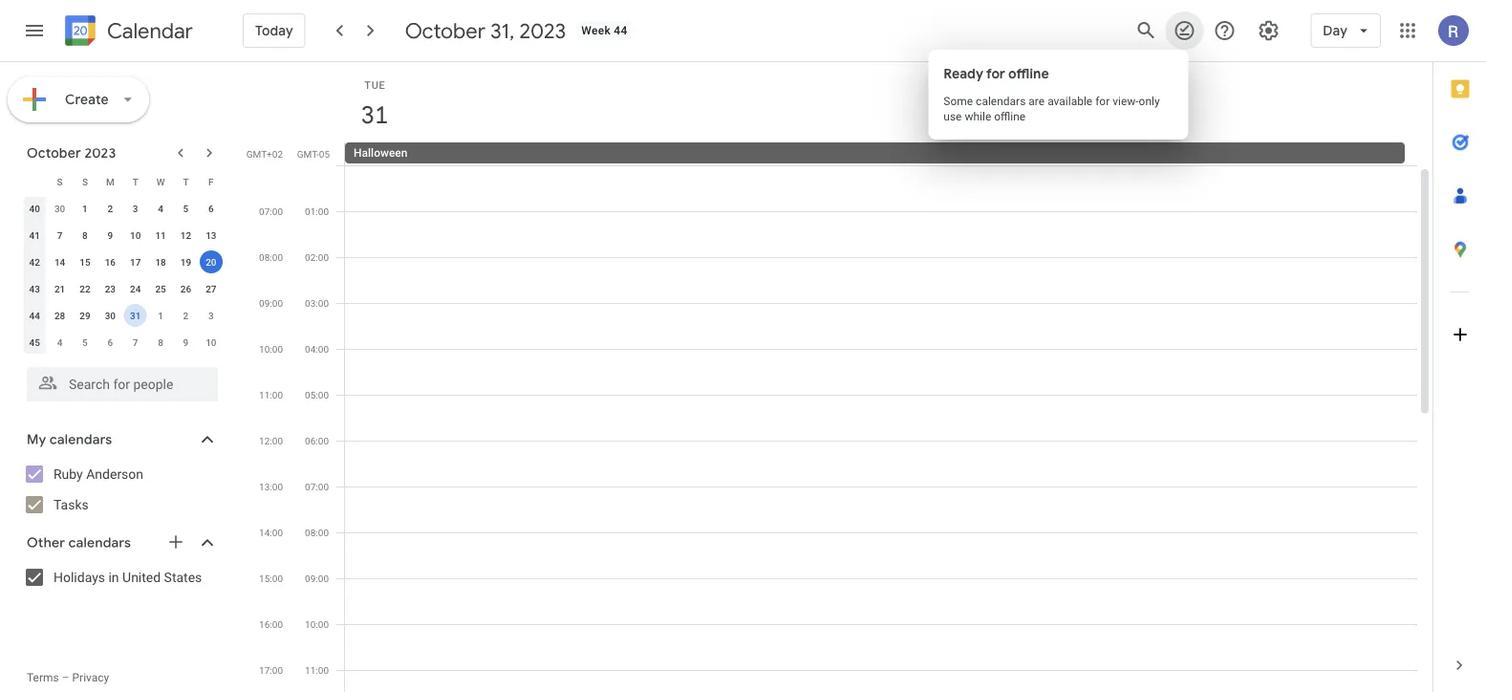 Task type: vqa. For each thing, say whether or not it's contained in the screenshot.
2nd appointment
no



Task type: locate. For each thing, give the bounding box(es) containing it.
31 grid
[[245, 62, 1433, 692]]

0 horizontal spatial october
[[27, 144, 81, 162]]

7
[[57, 229, 63, 241], [133, 337, 138, 348]]

calendars
[[976, 95, 1026, 108], [50, 431, 112, 448], [69, 534, 131, 552]]

15 element
[[74, 250, 97, 273]]

for right the ready
[[987, 65, 1006, 82]]

8 right november 7 element
[[158, 337, 163, 348]]

0 horizontal spatial 3
[[133, 203, 138, 214]]

2 left the november 3 element
[[183, 310, 189, 321]]

1 horizontal spatial t
[[183, 176, 189, 187]]

terms link
[[27, 671, 59, 685]]

s up september 30 element at the top
[[57, 176, 63, 187]]

ruby
[[54, 466, 83, 482]]

42
[[29, 256, 40, 268]]

45
[[29, 337, 40, 348]]

05
[[319, 148, 330, 160]]

0 vertical spatial 2023
[[520, 17, 566, 44]]

0 vertical spatial 31
[[360, 99, 387, 131]]

31 down "tue"
[[360, 99, 387, 131]]

offline up the are
[[1009, 65, 1050, 82]]

0 horizontal spatial 30
[[54, 203, 65, 214]]

s
[[57, 176, 63, 187], [82, 176, 88, 187]]

0 horizontal spatial 8
[[82, 229, 88, 241]]

1 vertical spatial 30
[[105, 310, 116, 321]]

09:00 right 15:00
[[305, 573, 329, 584]]

08:00 left the 02:00
[[259, 251, 283, 263]]

44 inside row group
[[29, 310, 40, 321]]

november 4 element
[[48, 331, 71, 354]]

add other calendars image
[[166, 533, 185, 552]]

2
[[108, 203, 113, 214], [183, 310, 189, 321]]

09:00 left 03:00
[[259, 297, 283, 309]]

11:00
[[259, 389, 283, 401], [305, 664, 329, 676]]

30 for 30 element in the top left of the page
[[105, 310, 116, 321]]

1 vertical spatial 5
[[82, 337, 88, 348]]

17
[[130, 256, 141, 268]]

1 horizontal spatial 9
[[183, 337, 189, 348]]

tab list
[[1434, 62, 1487, 639]]

9
[[108, 229, 113, 241], [183, 337, 189, 348]]

07:00 down 06:00
[[305, 481, 329, 492]]

23 element
[[99, 277, 122, 300]]

1 inside 'element'
[[158, 310, 163, 321]]

10 for 10 element
[[130, 229, 141, 241]]

for left view-
[[1096, 95, 1110, 108]]

1 vertical spatial october
[[27, 144, 81, 162]]

Search for people text field
[[38, 367, 207, 402]]

16
[[105, 256, 116, 268]]

1 right september 30 element at the top
[[82, 203, 88, 214]]

row containing 44
[[22, 302, 224, 329]]

17 element
[[124, 250, 147, 273]]

07:00
[[259, 206, 283, 217], [305, 481, 329, 492]]

4
[[158, 203, 163, 214], [57, 337, 63, 348]]

only
[[1139, 95, 1160, 108]]

10:00 right 16:00
[[305, 619, 329, 630]]

0 horizontal spatial 07:00
[[259, 206, 283, 217]]

31
[[360, 99, 387, 131], [130, 310, 141, 321]]

0 vertical spatial calendars
[[976, 95, 1026, 108]]

2023 right 31,
[[520, 17, 566, 44]]

06:00
[[305, 435, 329, 446]]

0 horizontal spatial for
[[987, 65, 1006, 82]]

1 horizontal spatial 31
[[360, 99, 387, 131]]

12:00
[[259, 435, 283, 446]]

4 left november 5 element
[[57, 337, 63, 348]]

26
[[180, 283, 191, 294]]

0 horizontal spatial 4
[[57, 337, 63, 348]]

0 horizontal spatial 5
[[82, 337, 88, 348]]

1 vertical spatial 3
[[208, 310, 214, 321]]

1 vertical spatial 9
[[183, 337, 189, 348]]

0 vertical spatial 2
[[108, 203, 113, 214]]

0 vertical spatial 07:00
[[259, 206, 283, 217]]

october
[[405, 17, 486, 44], [27, 144, 81, 162]]

1 vertical spatial 2023
[[85, 144, 116, 162]]

0 horizontal spatial 10:00
[[259, 343, 283, 355]]

1 vertical spatial 1
[[158, 310, 163, 321]]

t right m
[[133, 176, 138, 187]]

row containing 40
[[22, 195, 224, 222]]

0 vertical spatial 08:00
[[259, 251, 283, 263]]

0 horizontal spatial 44
[[29, 310, 40, 321]]

44 left 28
[[29, 310, 40, 321]]

1 horizontal spatial s
[[82, 176, 88, 187]]

0 horizontal spatial 08:00
[[259, 251, 283, 263]]

0 vertical spatial 11:00
[[259, 389, 283, 401]]

row
[[337, 165, 1418, 692], [22, 168, 224, 195], [22, 195, 224, 222], [22, 222, 224, 249], [22, 249, 224, 275], [22, 275, 224, 302], [22, 302, 224, 329], [22, 329, 224, 356]]

1 horizontal spatial 07:00
[[305, 481, 329, 492]]

row containing 42
[[22, 249, 224, 275]]

30
[[54, 203, 65, 214], [105, 310, 116, 321]]

0 vertical spatial 10
[[130, 229, 141, 241]]

8 up 15 element
[[82, 229, 88, 241]]

15
[[80, 256, 90, 268]]

october for october 31, 2023
[[405, 17, 486, 44]]

01:00
[[305, 206, 329, 217]]

6
[[208, 203, 214, 214], [108, 337, 113, 348]]

5 right november 4 element
[[82, 337, 88, 348]]

0 vertical spatial october
[[405, 17, 486, 44]]

1 horizontal spatial 2023
[[520, 17, 566, 44]]

0 vertical spatial offline
[[1009, 65, 1050, 82]]

41
[[29, 229, 40, 241]]

1 horizontal spatial 08:00
[[305, 527, 329, 538]]

40
[[29, 203, 40, 214]]

31 right 30 element in the top left of the page
[[130, 310, 141, 321]]

row containing s
[[22, 168, 224, 195]]

10 inside november 10 element
[[206, 337, 217, 348]]

0 vertical spatial 5
[[183, 203, 189, 214]]

0 vertical spatial 9
[[108, 229, 113, 241]]

27 element
[[200, 277, 223, 300]]

0 horizontal spatial 9
[[108, 229, 113, 241]]

29
[[80, 310, 90, 321]]

1 vertical spatial 7
[[133, 337, 138, 348]]

1 horizontal spatial 10
[[206, 337, 217, 348]]

26 element
[[174, 277, 197, 300]]

7 left november 8 element on the left
[[133, 337, 138, 348]]

6 down f
[[208, 203, 214, 214]]

create
[[65, 91, 109, 108]]

10 inside 10 element
[[130, 229, 141, 241]]

s left m
[[82, 176, 88, 187]]

10 left the 11
[[130, 229, 141, 241]]

1 horizontal spatial 09:00
[[305, 573, 329, 584]]

1 horizontal spatial for
[[1096, 95, 1110, 108]]

holidays
[[54, 569, 105, 585]]

1 horizontal spatial 1
[[158, 310, 163, 321]]

1 vertical spatial calendars
[[50, 431, 112, 448]]

1 right 31 element
[[158, 310, 163, 321]]

calendars up ruby
[[50, 431, 112, 448]]

10 element
[[124, 224, 147, 247]]

settings menu image
[[1258, 19, 1281, 42]]

9 left november 10 element
[[183, 337, 189, 348]]

08:00 right 14:00
[[305, 527, 329, 538]]

29 element
[[74, 304, 97, 327]]

3 up 10 element
[[133, 203, 138, 214]]

10:00 left the 04:00
[[259, 343, 283, 355]]

other
[[27, 534, 65, 552]]

4 up 11 element at top
[[158, 203, 163, 214]]

15:00
[[259, 573, 283, 584]]

1 vertical spatial 11:00
[[305, 664, 329, 676]]

30 right 40
[[54, 203, 65, 214]]

0 horizontal spatial 6
[[108, 337, 113, 348]]

10
[[130, 229, 141, 241], [206, 337, 217, 348]]

0 horizontal spatial t
[[133, 176, 138, 187]]

None search field
[[0, 359, 237, 402]]

1 vertical spatial 4
[[57, 337, 63, 348]]

0 vertical spatial 7
[[57, 229, 63, 241]]

1 vertical spatial 10
[[206, 337, 217, 348]]

23
[[105, 283, 116, 294]]

1 vertical spatial 44
[[29, 310, 40, 321]]

1
[[82, 203, 88, 214], [158, 310, 163, 321]]

1 horizontal spatial 44
[[614, 24, 628, 37]]

09:00
[[259, 297, 283, 309], [305, 573, 329, 584]]

offline right while
[[995, 110, 1026, 123]]

10 right november 9 "element"
[[206, 337, 217, 348]]

3 right november 2 element
[[208, 310, 214, 321]]

16 element
[[99, 250, 122, 273]]

5
[[183, 203, 189, 214], [82, 337, 88, 348]]

calendars up in
[[69, 534, 131, 552]]

1 vertical spatial 10:00
[[305, 619, 329, 630]]

1 horizontal spatial 4
[[158, 203, 163, 214]]

calendars up while
[[976, 95, 1026, 108]]

row containing 43
[[22, 275, 224, 302]]

2 t from the left
[[183, 176, 189, 187]]

10:00
[[259, 343, 283, 355], [305, 619, 329, 630]]

united
[[122, 569, 161, 585]]

1 vertical spatial for
[[1096, 95, 1110, 108]]

0 horizontal spatial s
[[57, 176, 63, 187]]

cell inside 31 grid
[[345, 165, 1418, 692]]

terms – privacy
[[27, 671, 109, 685]]

6 right november 5 element
[[108, 337, 113, 348]]

calendars for my calendars
[[50, 431, 112, 448]]

5 up 12 element
[[183, 203, 189, 214]]

1 vertical spatial 8
[[158, 337, 163, 348]]

tuesday, october 31 element
[[353, 93, 397, 137]]

1 horizontal spatial 11:00
[[305, 664, 329, 676]]

row group containing 40
[[22, 195, 224, 356]]

13:00
[[259, 481, 283, 492]]

week 44
[[582, 24, 628, 37]]

calendar
[[107, 18, 193, 44]]

1 horizontal spatial october
[[405, 17, 486, 44]]

privacy link
[[72, 671, 109, 685]]

1 horizontal spatial 6
[[208, 203, 214, 214]]

1 horizontal spatial 8
[[158, 337, 163, 348]]

0 vertical spatial 6
[[208, 203, 214, 214]]

cell
[[345, 165, 1418, 692]]

9 inside "element"
[[183, 337, 189, 348]]

43
[[29, 283, 40, 294]]

0 vertical spatial 4
[[158, 203, 163, 214]]

row containing 45
[[22, 329, 224, 356]]

november 1 element
[[149, 304, 172, 327]]

november 10 element
[[200, 331, 223, 354]]

07:00 left "01:00"
[[259, 206, 283, 217]]

november 7 element
[[124, 331, 147, 354]]

row group
[[22, 195, 224, 356]]

11:00 left "05:00"
[[259, 389, 283, 401]]

2 down m
[[108, 203, 113, 214]]

0 vertical spatial 3
[[133, 203, 138, 214]]

1 vertical spatial 2
[[183, 310, 189, 321]]

tasks
[[54, 497, 89, 512]]

for
[[987, 65, 1006, 82], [1096, 95, 1110, 108]]

14
[[54, 256, 65, 268]]

halloween row
[[337, 142, 1433, 165]]

0 horizontal spatial 2023
[[85, 144, 116, 162]]

0 horizontal spatial 09:00
[[259, 297, 283, 309]]

view-
[[1113, 95, 1139, 108]]

1 vertical spatial offline
[[995, 110, 1026, 123]]

02:00
[[305, 251, 329, 263]]

44 right week
[[614, 24, 628, 37]]

calendar heading
[[103, 18, 193, 44]]

0 horizontal spatial 10
[[130, 229, 141, 241]]

44
[[614, 24, 628, 37], [29, 310, 40, 321]]

october up september 30 element at the top
[[27, 144, 81, 162]]

t right w
[[183, 176, 189, 187]]

while
[[965, 110, 992, 123]]

30 inside 30 element
[[105, 310, 116, 321]]

30 inside september 30 element
[[54, 203, 65, 214]]

0 vertical spatial 09:00
[[259, 297, 283, 309]]

f
[[208, 176, 214, 187]]

31 element
[[124, 304, 147, 327]]

offline
[[1009, 65, 1050, 82], [995, 110, 1026, 123]]

0 vertical spatial 30
[[54, 203, 65, 214]]

7 right 41
[[57, 229, 63, 241]]

some
[[944, 95, 973, 108]]

2 vertical spatial calendars
[[69, 534, 131, 552]]

11:00 right 17:00
[[305, 664, 329, 676]]

1 vertical spatial 31
[[130, 310, 141, 321]]

1 horizontal spatial 7
[[133, 337, 138, 348]]

2023 up m
[[85, 144, 116, 162]]

offline inside some calendars are available for view-only use while offline
[[995, 110, 1026, 123]]

0 vertical spatial 1
[[82, 203, 88, 214]]

holidays in united states
[[54, 569, 202, 585]]

11 element
[[149, 224, 172, 247]]

13 element
[[200, 224, 223, 247]]

1 horizontal spatial 30
[[105, 310, 116, 321]]

28 element
[[48, 304, 71, 327]]

1 vertical spatial 6
[[108, 337, 113, 348]]

12
[[180, 229, 191, 241]]

0 horizontal spatial 31
[[130, 310, 141, 321]]

20 cell
[[199, 249, 224, 275]]

privacy
[[72, 671, 109, 685]]

30 right 29 element at the left top of page
[[105, 310, 116, 321]]

9 left 10 element
[[108, 229, 113, 241]]

8
[[82, 229, 88, 241], [158, 337, 163, 348]]

october left 31,
[[405, 17, 486, 44]]



Task type: describe. For each thing, give the bounding box(es) containing it.
22
[[80, 283, 90, 294]]

november 8 element
[[149, 331, 172, 354]]

anderson
[[86, 466, 143, 482]]

1 vertical spatial 09:00
[[305, 573, 329, 584]]

november 2 element
[[174, 304, 197, 327]]

states
[[164, 569, 202, 585]]

m
[[106, 176, 114, 187]]

1 vertical spatial 07:00
[[305, 481, 329, 492]]

0 vertical spatial 8
[[82, 229, 88, 241]]

w
[[156, 176, 165, 187]]

0 vertical spatial 44
[[614, 24, 628, 37]]

27
[[206, 283, 217, 294]]

use
[[944, 110, 962, 123]]

november 9 element
[[174, 331, 197, 354]]

1 horizontal spatial 5
[[183, 203, 189, 214]]

my calendars button
[[4, 425, 237, 455]]

–
[[62, 671, 69, 685]]

0 vertical spatial 10:00
[[259, 343, 283, 355]]

24
[[130, 283, 141, 294]]

november 3 element
[[200, 304, 223, 327]]

03:00
[[305, 297, 329, 309]]

row inside 31 grid
[[337, 165, 1418, 692]]

1 horizontal spatial 2
[[183, 310, 189, 321]]

available
[[1048, 95, 1093, 108]]

day button
[[1311, 8, 1382, 54]]

week
[[582, 24, 611, 37]]

25
[[155, 283, 166, 294]]

20, today element
[[200, 250, 223, 273]]

14:00
[[259, 527, 283, 538]]

ready for offline
[[944, 65, 1050, 82]]

november 6 element
[[99, 331, 122, 354]]

my calendars list
[[4, 459, 237, 520]]

31,
[[491, 17, 515, 44]]

halloween
[[354, 146, 408, 160]]

other calendars button
[[4, 528, 237, 558]]

18 element
[[149, 250, 172, 273]]

05:00
[[305, 389, 329, 401]]

other calendars
[[27, 534, 131, 552]]

today
[[255, 22, 293, 39]]

september 30 element
[[48, 197, 71, 220]]

ruby anderson
[[54, 466, 143, 482]]

calendars inside some calendars are available for view-only use while offline
[[976, 95, 1026, 108]]

1 t from the left
[[133, 176, 138, 187]]

25 element
[[149, 277, 172, 300]]

13
[[206, 229, 217, 241]]

for inside some calendars are available for view-only use while offline
[[1096, 95, 1110, 108]]

1 s from the left
[[57, 176, 63, 187]]

gmt-
[[297, 148, 319, 160]]

1 horizontal spatial 3
[[208, 310, 214, 321]]

19
[[180, 256, 191, 268]]

calendars for other calendars
[[69, 534, 131, 552]]

ready
[[944, 65, 984, 82]]

16:00
[[259, 619, 283, 630]]

october 31, 2023
[[405, 17, 566, 44]]

october for october 2023
[[27, 144, 81, 162]]

0 horizontal spatial 7
[[57, 229, 63, 241]]

1 horizontal spatial 10:00
[[305, 619, 329, 630]]

22 element
[[74, 277, 97, 300]]

main drawer image
[[23, 19, 46, 42]]

11
[[155, 229, 166, 241]]

30 element
[[99, 304, 122, 327]]

create button
[[8, 76, 149, 122]]

19 element
[[174, 250, 197, 273]]

0 horizontal spatial 1
[[82, 203, 88, 214]]

row group inside october 2023 grid
[[22, 195, 224, 356]]

in
[[108, 569, 119, 585]]

october 2023 grid
[[18, 168, 224, 356]]

november 5 element
[[74, 331, 97, 354]]

my
[[27, 431, 46, 448]]

6 inside november 6 element
[[108, 337, 113, 348]]

10 for november 10 element
[[206, 337, 217, 348]]

2 s from the left
[[82, 176, 88, 187]]

row containing 41
[[22, 222, 224, 249]]

17:00
[[259, 664, 283, 676]]

ready for offline alert
[[944, 65, 1173, 124]]

0 vertical spatial for
[[987, 65, 1006, 82]]

31 inside 31 element
[[130, 310, 141, 321]]

terms
[[27, 671, 59, 685]]

20
[[206, 256, 217, 268]]

12 element
[[174, 224, 197, 247]]

31 cell
[[123, 302, 148, 329]]

my calendars
[[27, 431, 112, 448]]

today button
[[243, 8, 306, 54]]

14 element
[[48, 250, 71, 273]]

tue
[[364, 79, 386, 91]]

21 element
[[48, 277, 71, 300]]

october 2023
[[27, 144, 116, 162]]

31 inside 31 grid
[[360, 99, 387, 131]]

0 horizontal spatial 11:00
[[259, 389, 283, 401]]

04:00
[[305, 343, 329, 355]]

28
[[54, 310, 65, 321]]

gmt+02
[[246, 148, 283, 160]]

halloween button
[[345, 142, 1405, 163]]

calendar element
[[61, 11, 193, 54]]

1 vertical spatial 08:00
[[305, 527, 329, 538]]

24 element
[[124, 277, 147, 300]]

18
[[155, 256, 166, 268]]

tue 31
[[360, 79, 387, 131]]

are
[[1029, 95, 1045, 108]]

day
[[1324, 22, 1348, 39]]

30 for september 30 element at the top
[[54, 203, 65, 214]]

21
[[54, 283, 65, 294]]

gmt-05
[[297, 148, 330, 160]]

0 horizontal spatial 2
[[108, 203, 113, 214]]

some calendars are available for view-only use while offline
[[944, 95, 1160, 123]]



